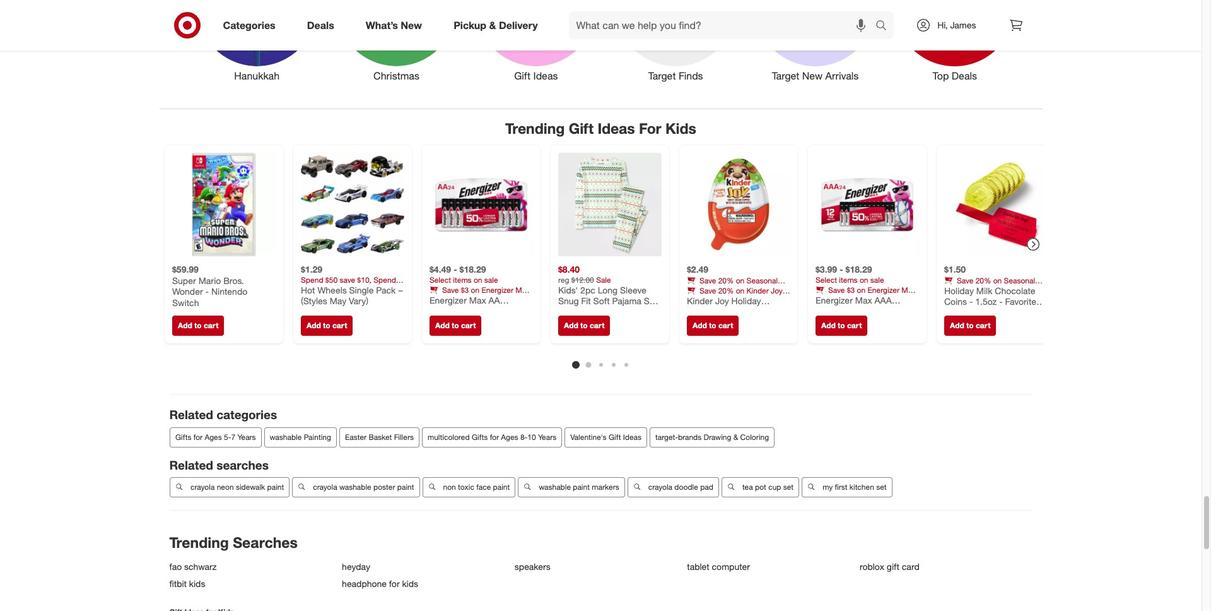Task type: describe. For each thing, give the bounding box(es) containing it.
searches
[[217, 457, 269, 472]]

0 vertical spatial gift
[[515, 70, 531, 82]]

10
[[528, 432, 536, 442]]

coloring
[[741, 432, 769, 442]]

gifts for ages 5-7 years
[[175, 432, 256, 442]]

add for $4.49 - $18.29
[[435, 321, 450, 330]]

washable paint markers
[[539, 482, 619, 492]]

nintendo
[[211, 286, 247, 297]]

$18.29 for $3.99 - $18.29
[[846, 264, 872, 274]]

top deals
[[933, 70, 978, 82]]

1 add to cart from the left
[[178, 321, 218, 330]]

1 kids from the left
[[189, 578, 205, 589]]

holiday milk chocolate coins - 1.5oz - favorite day™
[[945, 285, 1037, 318]]

to for $1.29
[[323, 321, 330, 330]]

categories
[[223, 19, 276, 31]]

related for related categories
[[169, 407, 213, 422]]

add to cart for $8.40
[[564, 321, 605, 330]]

$4.49 - $18.29 select items on sale
[[430, 264, 498, 284]]

to for $1.50
[[967, 321, 974, 330]]

super
[[172, 275, 196, 286]]

crayola for crayola washable poster paint
[[313, 482, 337, 492]]

chocolate
[[713, 295, 747, 304]]

for
[[639, 119, 662, 137]]

target-
[[656, 432, 678, 442]]

1 gifts from the left
[[175, 432, 191, 442]]

ideas inside 'gift ideas' link
[[534, 70, 558, 82]]

$3.99
[[816, 264, 837, 274]]

non toxic face paint
[[443, 482, 510, 492]]

deals link
[[297, 11, 350, 39]]

What can we help you find? suggestions appear below search field
[[569, 11, 879, 39]]

to for $4.49 - $18.29
[[452, 321, 459, 330]]

tablet computer
[[688, 561, 751, 572]]

fao schwarz link
[[169, 561, 335, 572]]

1 cart from the left
[[204, 321, 218, 330]]

headphone for kids link
[[342, 578, 507, 589]]

washable painting link
[[264, 427, 337, 447]]

add to cart button for $1.50
[[945, 315, 997, 336]]

1.5oz
[[976, 296, 997, 307]]

valentine's gift ideas link
[[565, 427, 647, 447]]

multicolored
[[428, 432, 470, 442]]

cup
[[769, 482, 781, 492]]

- inside $4.49 - $18.29 select items on sale
[[454, 264, 457, 274]]

ideas for valentine's
[[623, 432, 642, 442]]

$4.49
[[430, 264, 451, 274]]

sale for $4.49 - $18.29
[[484, 275, 498, 284]]

fit
[[581, 295, 591, 306]]

crayola for crayola neon sidewalk paint
[[190, 482, 215, 492]]

fillers
[[394, 432, 414, 442]]

max for $4.49 - $18.29
[[516, 285, 530, 294]]

headphone for kids
[[342, 578, 419, 589]]

2 save 20% on seasonal candy & snacks from the left
[[945, 275, 1036, 294]]

for for kids
[[389, 578, 400, 589]]

on inside save 20% on kinder joy holiday chocolate egg
[[736, 286, 745, 295]]

what's new
[[366, 19, 422, 31]]

bros.
[[223, 275, 244, 286]]

non
[[443, 482, 456, 492]]

kids
[[666, 119, 697, 137]]

–
[[398, 284, 403, 295]]

soft
[[593, 295, 610, 306]]

tablet
[[688, 561, 710, 572]]

cart for $1.50
[[976, 321, 991, 330]]

my
[[823, 482, 833, 492]]

neon
[[217, 482, 234, 492]]

face
[[476, 482, 491, 492]]

speakers
[[515, 561, 551, 572]]

trending searches
[[169, 534, 298, 551]]

crayola washable poster paint
[[313, 482, 414, 492]]

trending gift ideas for kids
[[506, 119, 697, 137]]

kids'
[[558, 284, 578, 295]]

arrivals
[[826, 70, 859, 82]]

james
[[951, 20, 977, 30]]

energizer for $4.49 - $18.29
[[482, 285, 513, 294]]

target for target new arrivals
[[772, 70, 800, 82]]

searches
[[233, 534, 298, 551]]

roblox gift card
[[860, 561, 920, 572]]

max for $3.99 - $18.29
[[902, 285, 916, 294]]

1 horizontal spatial washable
[[339, 482, 371, 492]]

add to cart button for $8.40
[[558, 315, 610, 336]]

related searches
[[169, 457, 269, 472]]

1 add from the left
[[178, 321, 192, 330]]

delivery
[[499, 19, 538, 31]]

cart for $2.49
[[719, 321, 733, 330]]

washable paint markers link
[[518, 477, 625, 498]]

$3 for $4.49
[[461, 285, 469, 294]]

to for $3.99 - $18.29
[[838, 321, 845, 330]]

set for my first kitchen set
[[877, 482, 887, 492]]

deals inside top deals link
[[952, 70, 978, 82]]

& right pickup
[[490, 19, 496, 31]]

- left 1.5oz
[[970, 296, 973, 307]]

vary)
[[349, 295, 368, 306]]

crayola for crayola doodle pad
[[648, 482, 673, 492]]

1 add to cart button from the left
[[172, 315, 224, 336]]

fitbit kids link
[[169, 578, 335, 589]]

search button
[[871, 11, 901, 42]]

set
[[644, 295, 657, 306]]

on inside $3.99 - $18.29 select items on sale
[[860, 275, 869, 284]]

$8.40 reg $12.00 sale kids' 2pc long sleeve snug fit soft pajama set - cat & jack™
[[558, 264, 657, 317]]

what's
[[366, 19, 398, 31]]

markers
[[592, 482, 619, 492]]

holiday
[[945, 285, 974, 296]]

20% up 1.5oz
[[976, 275, 992, 285]]

cart for $1.29
[[332, 321, 347, 330]]

$3 for $3.99
[[847, 285, 855, 294]]

cart for $3.99 - $18.29
[[847, 321, 862, 330]]

deals inside deals link
[[307, 19, 334, 31]]

1 candy from the left
[[687, 285, 708, 294]]

- inside $3.99 - $18.29 select items on sale
[[840, 264, 843, 274]]

painting
[[304, 432, 331, 442]]

add to cart button for $2.49
[[687, 315, 739, 336]]

sidewalk
[[236, 482, 265, 492]]

headphone
[[342, 578, 387, 589]]

8-
[[520, 432, 528, 442]]

single
[[349, 284, 374, 295]]

$12.00
[[571, 275, 594, 284]]

gift for valentine's gift ideas
[[609, 432, 621, 442]]

related for related searches
[[169, 457, 213, 472]]

search
[[871, 20, 901, 33]]

gifts for ages 5-7 years link
[[169, 427, 261, 447]]

holiday
[[687, 295, 711, 304]]

alkaline for $4.49
[[430, 294, 455, 304]]

4 paint from the left
[[573, 482, 590, 492]]

joy
[[771, 286, 783, 295]]

2 kids from the left
[[402, 578, 419, 589]]

crayola washable poster paint link
[[292, 477, 420, 498]]

add to cart for $1.50
[[950, 321, 991, 330]]

add to cart for $4.49 - $18.29
[[435, 321, 476, 330]]

crayola doodle pad
[[648, 482, 714, 492]]

- inside $8.40 reg $12.00 sale kids' 2pc long sleeve snug fit soft pajama set - cat & jack™
[[558, 306, 562, 317]]

poster
[[373, 482, 395, 492]]

add for $8.40
[[564, 321, 578, 330]]

doodle
[[675, 482, 698, 492]]

save $3 on energizer max alkaline batteries for $3.99 - $18.29
[[816, 285, 916, 304]]

gift
[[887, 561, 900, 572]]

add to cart button for $1.29
[[301, 315, 353, 336]]

save inside save 20% on kinder joy holiday chocolate egg
[[700, 286, 716, 295]]

target new arrivals link
[[746, 0, 886, 83]]

20% up save 20% on kinder joy holiday chocolate egg
[[718, 275, 734, 285]]

basket
[[369, 432, 392, 442]]

crayola neon sidewalk paint link
[[169, 477, 290, 498]]

1 seasonal from the left
[[747, 275, 778, 285]]

$1.29
[[301, 264, 322, 274]]

1 save 20% on seasonal candy & snacks from the left
[[687, 275, 778, 294]]

new for target
[[803, 70, 823, 82]]

items for $3.99
[[839, 275, 858, 284]]

pickup & delivery
[[454, 19, 538, 31]]

chocolate
[[995, 285, 1036, 296]]

add for $1.29
[[306, 321, 321, 330]]

select for $4.49
[[430, 275, 451, 284]]

jack™
[[588, 306, 611, 317]]

add to cart button for $3.99 - $18.29
[[816, 315, 868, 336]]

trending for trending searches
[[169, 534, 229, 551]]



Task type: vqa. For each thing, say whether or not it's contained in the screenshot.
"cart" associated with Toddler Girls' Leopard Fleece Sweatshirt - Cat & Jack™ Beige
no



Task type: locate. For each thing, give the bounding box(es) containing it.
2 years from the left
[[538, 432, 557, 442]]

add to cart down day™
[[950, 321, 991, 330]]

long
[[598, 284, 618, 295]]

1 items from the left
[[453, 275, 472, 284]]

0 horizontal spatial select
[[430, 275, 451, 284]]

seasonal up kinder
[[747, 275, 778, 285]]

to down $3.99 - $18.29 select items on sale
[[838, 321, 845, 330]]

2 batteries from the left
[[843, 294, 873, 304]]

20%
[[718, 275, 734, 285], [976, 275, 992, 285], [718, 286, 734, 295]]

trending
[[506, 119, 565, 137], [169, 534, 229, 551]]

pajama
[[612, 295, 642, 306]]

gift ideas link
[[467, 0, 606, 83]]

add to cart down $4.49 - $18.29 select items on sale
[[435, 321, 476, 330]]

sale for $3.99 - $18.29
[[871, 275, 884, 284]]

6 add from the left
[[822, 321, 836, 330]]

0 horizontal spatial batteries
[[457, 294, 487, 304]]

2 $18.29 from the left
[[846, 264, 872, 274]]

target-brands drawing & coloring
[[656, 432, 769, 442]]

- right 1.5oz
[[1000, 296, 1003, 307]]

paint right face
[[493, 482, 510, 492]]

1 max from the left
[[516, 285, 530, 294]]

my first kitchen set
[[823, 482, 887, 492]]

1 horizontal spatial candy
[[945, 285, 965, 294]]

1 horizontal spatial max
[[902, 285, 916, 294]]

5 cart from the left
[[719, 321, 733, 330]]

washable left poster
[[339, 482, 371, 492]]

for right headphone
[[389, 578, 400, 589]]

target left "finds"
[[649, 70, 676, 82]]

pad
[[700, 482, 714, 492]]

pickup
[[454, 19, 487, 31]]

washable for washable paint markers
[[539, 482, 571, 492]]

& up holiday
[[710, 285, 715, 294]]

1 horizontal spatial save 20% on seasonal candy & snacks
[[945, 275, 1036, 294]]

- down mario
[[205, 286, 209, 297]]

crayola down painting
[[313, 482, 337, 492]]

0 horizontal spatial energizer
[[482, 285, 513, 294]]

multicolored gifts for ages 8-10 years
[[428, 432, 557, 442]]

1 horizontal spatial items
[[839, 275, 858, 284]]

add to cart button down coins
[[945, 315, 997, 336]]

2 cart from the left
[[332, 321, 347, 330]]

add to cart for $3.99 - $18.29
[[822, 321, 862, 330]]

0 horizontal spatial years
[[237, 432, 256, 442]]

easter basket fillers
[[345, 432, 414, 442]]

energizer max aa batteries - alkaline battery image
[[430, 153, 533, 256], [430, 153, 533, 256]]

- inside $59.99 super mario bros. wonder - nintendo switch
[[205, 286, 209, 297]]

2 select from the left
[[816, 275, 837, 284]]

0 horizontal spatial trending
[[169, 534, 229, 551]]

0 horizontal spatial $18.29
[[460, 264, 486, 274]]

gifts right multicolored
[[472, 432, 488, 442]]

0 vertical spatial related
[[169, 407, 213, 422]]

add to cart for $1.29
[[306, 321, 347, 330]]

0 horizontal spatial save $3 on energizer max alkaline batteries
[[430, 285, 530, 304]]

trending down gift ideas
[[506, 119, 565, 137]]

for for ages
[[193, 432, 202, 442]]

snacks up "chocolate"
[[717, 285, 740, 294]]

1 horizontal spatial set
[[877, 482, 887, 492]]

1 horizontal spatial trending
[[506, 119, 565, 137]]

super mario bros. wonder - nintendo switch image
[[172, 153, 276, 256], [172, 153, 276, 256]]

what's new link
[[355, 11, 438, 39]]

0 horizontal spatial set
[[784, 482, 794, 492]]

paint right 'sidewalk'
[[267, 482, 284, 492]]

0 horizontal spatial snacks
[[717, 285, 740, 294]]

1 horizontal spatial gift
[[569, 119, 594, 137]]

1 set from the left
[[784, 482, 794, 492]]

1 vertical spatial gift
[[569, 119, 594, 137]]

snacks up 1.5oz
[[974, 285, 998, 294]]

$18.29 inside $4.49 - $18.29 select items on sale
[[460, 264, 486, 274]]

alkaline down $4.49
[[430, 294, 455, 304]]

sleeve
[[620, 284, 647, 295]]

select inside $3.99 - $18.29 select items on sale
[[816, 275, 837, 284]]

ages left '5-'
[[204, 432, 222, 442]]

target new arrivals
[[772, 70, 859, 82]]

add to cart
[[178, 321, 218, 330], [306, 321, 347, 330], [435, 321, 476, 330], [564, 321, 605, 330], [693, 321, 733, 330], [822, 321, 862, 330], [950, 321, 991, 330]]

1 horizontal spatial save $3 on energizer max alkaline batteries
[[816, 285, 916, 304]]

set right 'kitchen'
[[877, 482, 887, 492]]

items for $4.49
[[453, 275, 472, 284]]

set for tea pot cup set
[[784, 482, 794, 492]]

washable left painting
[[270, 432, 302, 442]]

1 vertical spatial new
[[803, 70, 823, 82]]

seasonal up favorite
[[1004, 275, 1036, 285]]

0 horizontal spatial seasonal
[[747, 275, 778, 285]]

christmas
[[374, 70, 420, 82]]

save
[[700, 275, 716, 285], [957, 275, 974, 285], [442, 285, 459, 294], [828, 285, 845, 294], [700, 286, 716, 295]]

4 add from the left
[[564, 321, 578, 330]]

$18.29 for $4.49 - $18.29
[[460, 264, 486, 274]]

paint left 'markers'
[[573, 482, 590, 492]]

2 target from the left
[[772, 70, 800, 82]]

gifts
[[175, 432, 191, 442], [472, 432, 488, 442]]

to down coins
[[967, 321, 974, 330]]

$3 down $4.49 - $18.29 select items on sale
[[461, 285, 469, 294]]

& down the fit
[[580, 306, 586, 317]]

related down gifts for ages 5-7 years link
[[169, 457, 213, 472]]

1 horizontal spatial target
[[772, 70, 800, 82]]

deals right top
[[952, 70, 978, 82]]

1 vertical spatial trending
[[169, 534, 229, 551]]

crayola
[[190, 482, 215, 492], [313, 482, 337, 492], [648, 482, 673, 492]]

3 add to cart button from the left
[[430, 315, 482, 336]]

easter basket fillers link
[[339, 427, 419, 447]]

years
[[237, 432, 256, 442], [538, 432, 557, 442]]

cart down may
[[332, 321, 347, 330]]

years right '7'
[[237, 432, 256, 442]]

- left cat at the left bottom
[[558, 306, 562, 317]]

fao
[[169, 561, 182, 572]]

tea pot cup set
[[743, 482, 794, 492]]

1 save $3 on energizer max alkaline batteries from the left
[[430, 285, 530, 304]]

ideas left "for"
[[598, 119, 635, 137]]

0 vertical spatial trending
[[506, 119, 565, 137]]

7 cart from the left
[[976, 321, 991, 330]]

1 horizontal spatial ages
[[501, 432, 518, 442]]

candy up coins
[[945, 285, 965, 294]]

- right $4.49
[[454, 264, 457, 274]]

snug
[[558, 295, 579, 306]]

0 horizontal spatial items
[[453, 275, 472, 284]]

0 horizontal spatial $3
[[461, 285, 469, 294]]

mario
[[198, 275, 221, 286]]

christmas link
[[327, 0, 467, 83]]

washable left 'markers'
[[539, 482, 571, 492]]

washable for washable painting
[[270, 432, 302, 442]]

add to cart down may
[[306, 321, 347, 330]]

cat
[[564, 306, 578, 317]]

fitbit
[[169, 578, 187, 589]]

ideas
[[534, 70, 558, 82], [598, 119, 635, 137], [623, 432, 642, 442]]

2 to from the left
[[323, 321, 330, 330]]

add down holiday
[[693, 321, 707, 330]]

on inside $4.49 - $18.29 select items on sale
[[474, 275, 482, 284]]

6 add to cart button from the left
[[816, 315, 868, 336]]

ideas inside valentine's gift ideas link
[[623, 432, 642, 442]]

3 add from the left
[[435, 321, 450, 330]]

holiday milk chocolate coins - 1.5oz - favorite day™ image
[[945, 153, 1048, 256], [945, 153, 1048, 256]]

0 horizontal spatial ages
[[204, 432, 222, 442]]

egg
[[749, 295, 762, 304]]

&
[[490, 19, 496, 31], [710, 285, 715, 294], [967, 285, 972, 294], [580, 306, 586, 317], [734, 432, 738, 442]]

my first kitchen set link
[[802, 477, 893, 498]]

2 candy from the left
[[945, 285, 965, 294]]

to for $2.49
[[709, 321, 717, 330]]

1 horizontal spatial crayola
[[313, 482, 337, 492]]

energizer max aaa batteries - alkaline battery image
[[816, 153, 919, 256], [816, 153, 919, 256]]

1 vertical spatial ideas
[[598, 119, 635, 137]]

2 gifts from the left
[[472, 432, 488, 442]]

20% inside save 20% on kinder joy holiday chocolate egg
[[718, 286, 734, 295]]

1 paint from the left
[[267, 482, 284, 492]]

2 max from the left
[[902, 285, 916, 294]]

3 add to cart from the left
[[435, 321, 476, 330]]

max left holiday
[[902, 285, 916, 294]]

hot wheels single pack – (styles may vary) image
[[301, 153, 404, 256], [301, 153, 404, 256]]

kinder joy holiday chocolate egg (colors may vary) - 0.7oz image
[[687, 153, 791, 256], [687, 153, 791, 256]]

0 horizontal spatial new
[[401, 19, 422, 31]]

add down day™
[[950, 321, 965, 330]]

2 paint from the left
[[397, 482, 414, 492]]

on
[[474, 275, 482, 284], [860, 275, 869, 284], [736, 275, 745, 285], [994, 275, 1002, 285], [471, 285, 480, 294], [857, 285, 866, 294], [736, 286, 745, 295]]

reg
[[558, 275, 569, 284]]

cart down $4.49 - $18.29 select items on sale
[[461, 321, 476, 330]]

sale
[[596, 275, 611, 284]]

target finds link
[[606, 0, 746, 83]]

add down $4.49 - $18.29 select items on sale
[[435, 321, 450, 330]]

1 horizontal spatial select
[[816, 275, 837, 284]]

add down cat at the left bottom
[[564, 321, 578, 330]]

new right what's
[[401, 19, 422, 31]]

roblox gift card link
[[860, 561, 1025, 572]]

crayola left the doodle at the bottom right
[[648, 482, 673, 492]]

5 to from the left
[[709, 321, 717, 330]]

2 $3 from the left
[[847, 285, 855, 294]]

1 ages from the left
[[204, 432, 222, 442]]

3 to from the left
[[452, 321, 459, 330]]

2 horizontal spatial gift
[[609, 432, 621, 442]]

1 horizontal spatial sale
[[871, 275, 884, 284]]

2 add to cart from the left
[[306, 321, 347, 330]]

crayola left neon
[[190, 482, 215, 492]]

4 add to cart from the left
[[564, 321, 605, 330]]

1 vertical spatial deals
[[952, 70, 978, 82]]

$18.29 right $4.49
[[460, 264, 486, 274]]

add to cart button down switch
[[172, 315, 224, 336]]

deals left what's
[[307, 19, 334, 31]]

$3.99 - $18.29 select items on sale
[[816, 264, 884, 284]]

1 horizontal spatial energizer
[[868, 285, 900, 294]]

brands
[[678, 432, 702, 442]]

2 horizontal spatial crayola
[[648, 482, 673, 492]]

items inside $3.99 - $18.29 select items on sale
[[839, 275, 858, 284]]

1 horizontal spatial alkaline
[[816, 294, 841, 304]]

add for $2.49
[[693, 321, 707, 330]]

1 snacks from the left
[[717, 285, 740, 294]]

2 vertical spatial ideas
[[623, 432, 642, 442]]

cart down nintendo
[[204, 321, 218, 330]]

alkaline for $3.99
[[816, 294, 841, 304]]

day™
[[945, 307, 965, 318]]

& left milk
[[967, 285, 972, 294]]

top
[[933, 70, 950, 82]]

target for target finds
[[649, 70, 676, 82]]

20% right holiday
[[718, 286, 734, 295]]

0 horizontal spatial for
[[193, 432, 202, 442]]

crayola neon sidewalk paint
[[190, 482, 284, 492]]

6 to from the left
[[838, 321, 845, 330]]

1 horizontal spatial deals
[[952, 70, 978, 82]]

categories
[[217, 407, 277, 422]]

save 20% on seasonal candy & snacks up 1.5oz
[[945, 275, 1036, 294]]

2 vertical spatial gift
[[609, 432, 621, 442]]

1 target from the left
[[649, 70, 676, 82]]

milk
[[977, 285, 993, 296]]

cart for $8.40
[[590, 321, 605, 330]]

$18.29
[[460, 264, 486, 274], [846, 264, 872, 274]]

3 crayola from the left
[[648, 482, 673, 492]]

0 horizontal spatial save 20% on seasonal candy & snacks
[[687, 275, 778, 294]]

kids down heyday link on the left bottom of page
[[402, 578, 419, 589]]

0 horizontal spatial candy
[[687, 285, 708, 294]]

0 vertical spatial deals
[[307, 19, 334, 31]]

select
[[430, 275, 451, 284], [816, 275, 837, 284]]

5-
[[224, 432, 231, 442]]

2 snacks from the left
[[974, 285, 998, 294]]

gift for trending gift ideas for kids
[[569, 119, 594, 137]]

trending up 'schwarz'
[[169, 534, 229, 551]]

energizer down $3.99 - $18.29 select items on sale
[[868, 285, 900, 294]]

new
[[401, 19, 422, 31], [803, 70, 823, 82]]

ideas for trending
[[598, 119, 635, 137]]

2 save $3 on energizer max alkaline batteries from the left
[[816, 285, 916, 304]]

may
[[330, 295, 346, 306]]

paint right poster
[[397, 482, 414, 492]]

1 horizontal spatial new
[[803, 70, 823, 82]]

7 to from the left
[[967, 321, 974, 330]]

0 horizontal spatial target
[[649, 70, 676, 82]]

& right drawing
[[734, 432, 738, 442]]

add for $3.99 - $18.29
[[822, 321, 836, 330]]

cart down "chocolate"
[[719, 321, 733, 330]]

1 horizontal spatial snacks
[[974, 285, 998, 294]]

1 horizontal spatial batteries
[[843, 294, 873, 304]]

save $3 on energizer max alkaline batteries down $4.49 - $18.29 select items on sale
[[430, 285, 530, 304]]

0 vertical spatial new
[[401, 19, 422, 31]]

1 vertical spatial related
[[169, 457, 213, 472]]

2 add to cart button from the left
[[301, 315, 353, 336]]

select down $4.49
[[430, 275, 451, 284]]

roblox
[[860, 561, 885, 572]]

ideas left target-
[[623, 432, 642, 442]]

7 add from the left
[[950, 321, 965, 330]]

for left 8-
[[490, 432, 499, 442]]

paint for crayola washable poster paint
[[397, 482, 414, 492]]

energizer down $4.49 - $18.29 select items on sale
[[482, 285, 513, 294]]

add to cart for $2.49
[[693, 321, 733, 330]]

non toxic face paint link
[[422, 477, 516, 498]]

1 select from the left
[[430, 275, 451, 284]]

washable
[[270, 432, 302, 442], [339, 482, 371, 492], [539, 482, 571, 492]]

6 add to cart from the left
[[822, 321, 862, 330]]

to down switch
[[194, 321, 201, 330]]

alkaline
[[430, 294, 455, 304], [816, 294, 841, 304]]

kids down 'schwarz'
[[189, 578, 205, 589]]

categories link
[[212, 11, 291, 39]]

save $3 on energizer max alkaline batteries down $3.99 - $18.29 select items on sale
[[816, 285, 916, 304]]

gifts left '5-'
[[175, 432, 191, 442]]

valentine's
[[570, 432, 607, 442]]

max left kids'
[[516, 285, 530, 294]]

finds
[[679, 70, 704, 82]]

$18.29 right $3.99 at the top of the page
[[846, 264, 872, 274]]

0 horizontal spatial alkaline
[[430, 294, 455, 304]]

add to cart down holiday
[[693, 321, 733, 330]]

to down holiday
[[709, 321, 717, 330]]

set right cup
[[784, 482, 794, 492]]

1 batteries from the left
[[457, 294, 487, 304]]

& inside $8.40 reg $12.00 sale kids' 2pc long sleeve snug fit soft pajama set - cat & jack™
[[580, 306, 586, 317]]

2 horizontal spatial for
[[490, 432, 499, 442]]

kids' 2pc long sleeve snug fit soft pajama set - cat & jack™ image
[[558, 153, 662, 256], [558, 153, 662, 256]]

energizer for $3.99 - $18.29
[[868, 285, 900, 294]]

new for what's
[[401, 19, 422, 31]]

add for $1.50
[[950, 321, 965, 330]]

2 related from the top
[[169, 457, 213, 472]]

1 related from the top
[[169, 407, 213, 422]]

2 horizontal spatial washable
[[539, 482, 571, 492]]

for left '5-'
[[193, 432, 202, 442]]

add down switch
[[178, 321, 192, 330]]

to down may
[[323, 321, 330, 330]]

add to cart button for $4.49 - $18.29
[[430, 315, 482, 336]]

1 energizer from the left
[[482, 285, 513, 294]]

to
[[194, 321, 201, 330], [323, 321, 330, 330], [452, 321, 459, 330], [580, 321, 588, 330], [709, 321, 717, 330], [838, 321, 845, 330], [967, 321, 974, 330]]

fao schwarz
[[169, 561, 217, 572]]

2 set from the left
[[877, 482, 887, 492]]

1 horizontal spatial seasonal
[[1004, 275, 1036, 285]]

easter
[[345, 432, 367, 442]]

5 add from the left
[[693, 321, 707, 330]]

0 horizontal spatial gift
[[515, 70, 531, 82]]

7 add to cart button from the left
[[945, 315, 997, 336]]

1 horizontal spatial years
[[538, 432, 557, 442]]

sale inside $4.49 - $18.29 select items on sale
[[484, 275, 498, 284]]

5 add to cart from the left
[[693, 321, 733, 330]]

1 $18.29 from the left
[[460, 264, 486, 274]]

1 horizontal spatial $3
[[847, 285, 855, 294]]

0 horizontal spatial max
[[516, 285, 530, 294]]

add to cart button down the fit
[[558, 315, 610, 336]]

cart for $4.49 - $18.29
[[461, 321, 476, 330]]

items inside $4.49 - $18.29 select items on sale
[[453, 275, 472, 284]]

2 ages from the left
[[501, 432, 518, 442]]

$18.29 inside $3.99 - $18.29 select items on sale
[[846, 264, 872, 274]]

years right 10
[[538, 432, 557, 442]]

1 alkaline from the left
[[430, 294, 455, 304]]

add down $3.99 - $18.29 select items on sale
[[822, 321, 836, 330]]

0 horizontal spatial crayola
[[190, 482, 215, 492]]

0 horizontal spatial deals
[[307, 19, 334, 31]]

2 add from the left
[[306, 321, 321, 330]]

1 horizontal spatial $18.29
[[846, 264, 872, 274]]

3 cart from the left
[[461, 321, 476, 330]]

add to cart button down $3.99 - $18.29 select items on sale
[[816, 315, 868, 336]]

$8.40
[[558, 264, 580, 274]]

speakers link
[[515, 561, 680, 572]]

kinder
[[747, 286, 769, 295]]

0 horizontal spatial kids
[[189, 578, 205, 589]]

add down (styles
[[306, 321, 321, 330]]

add to cart button down may
[[301, 315, 353, 336]]

save 20% on seasonal candy & snacks
[[687, 275, 778, 294], [945, 275, 1036, 294]]

add to cart button down holiday
[[687, 315, 739, 336]]

1 $3 from the left
[[461, 285, 469, 294]]

hanukkah
[[234, 70, 280, 82]]

target left arrivals
[[772, 70, 800, 82]]

paint for crayola neon sidewalk paint
[[267, 482, 284, 492]]

top deals link
[[886, 0, 1025, 83]]

$3 down $3.99 - $18.29 select items on sale
[[847, 285, 855, 294]]

4 add to cart button from the left
[[558, 315, 610, 336]]

new inside target new arrivals link
[[803, 70, 823, 82]]

1 sale from the left
[[484, 275, 498, 284]]

2 items from the left
[[839, 275, 858, 284]]

select for $3.99
[[816, 275, 837, 284]]

1 to from the left
[[194, 321, 201, 330]]

2 energizer from the left
[[868, 285, 900, 294]]

7 add to cart from the left
[[950, 321, 991, 330]]

batteries down $4.49 - $18.29 select items on sale
[[457, 294, 487, 304]]

sale inside $3.99 - $18.29 select items on sale
[[871, 275, 884, 284]]

trending for trending gift ideas for kids
[[506, 119, 565, 137]]

1 horizontal spatial for
[[389, 578, 400, 589]]

batteries down $3.99 - $18.29 select items on sale
[[843, 294, 873, 304]]

hot wheels single pack – (styles may vary)
[[301, 284, 403, 306]]

0 vertical spatial ideas
[[534, 70, 558, 82]]

candy up holiday
[[687, 285, 708, 294]]

cart down 1.5oz
[[976, 321, 991, 330]]

add to cart down switch
[[178, 321, 218, 330]]

4 to from the left
[[580, 321, 588, 330]]

7
[[231, 432, 235, 442]]

2 alkaline from the left
[[816, 294, 841, 304]]

set
[[784, 482, 794, 492], [877, 482, 887, 492]]

washable painting
[[270, 432, 331, 442]]

pickup & delivery link
[[443, 11, 554, 39]]

6 cart from the left
[[847, 321, 862, 330]]

4 cart from the left
[[590, 321, 605, 330]]

tablet computer link
[[688, 561, 853, 572]]

batteries for $4.49 - $18.29
[[457, 294, 487, 304]]

to down $4.49 - $18.29 select items on sale
[[452, 321, 459, 330]]

cart down jack™
[[590, 321, 605, 330]]

0 horizontal spatial washable
[[270, 432, 302, 442]]

1 years from the left
[[237, 432, 256, 442]]

valentine's gift ideas
[[570, 432, 642, 442]]

3 paint from the left
[[493, 482, 510, 492]]

to for $8.40
[[580, 321, 588, 330]]

1 horizontal spatial gifts
[[472, 432, 488, 442]]

5 add to cart button from the left
[[687, 315, 739, 336]]

2 crayola from the left
[[313, 482, 337, 492]]

cart down $3.99 - $18.29 select items on sale
[[847, 321, 862, 330]]

new inside what's new link
[[401, 19, 422, 31]]

2 sale from the left
[[871, 275, 884, 284]]

0 horizontal spatial sale
[[484, 275, 498, 284]]

to down the fit
[[580, 321, 588, 330]]

0 horizontal spatial gifts
[[175, 432, 191, 442]]

ages
[[204, 432, 222, 442], [501, 432, 518, 442]]

related up gifts for ages 5-7 years
[[169, 407, 213, 422]]

target inside 'link'
[[649, 70, 676, 82]]

1 horizontal spatial kids
[[402, 578, 419, 589]]

- right $3.99 at the top of the page
[[840, 264, 843, 274]]

pot
[[755, 482, 767, 492]]

2 seasonal from the left
[[1004, 275, 1036, 285]]

card
[[903, 561, 920, 572]]

paint for non toxic face paint
[[493, 482, 510, 492]]

select inside $4.49 - $18.29 select items on sale
[[430, 275, 451, 284]]

1 crayola from the left
[[190, 482, 215, 492]]

save $3 on energizer max alkaline batteries for $4.49 - $18.29
[[430, 285, 530, 304]]

batteries for $3.99 - $18.29
[[843, 294, 873, 304]]

new left arrivals
[[803, 70, 823, 82]]

snacks
[[717, 285, 740, 294], [974, 285, 998, 294]]



